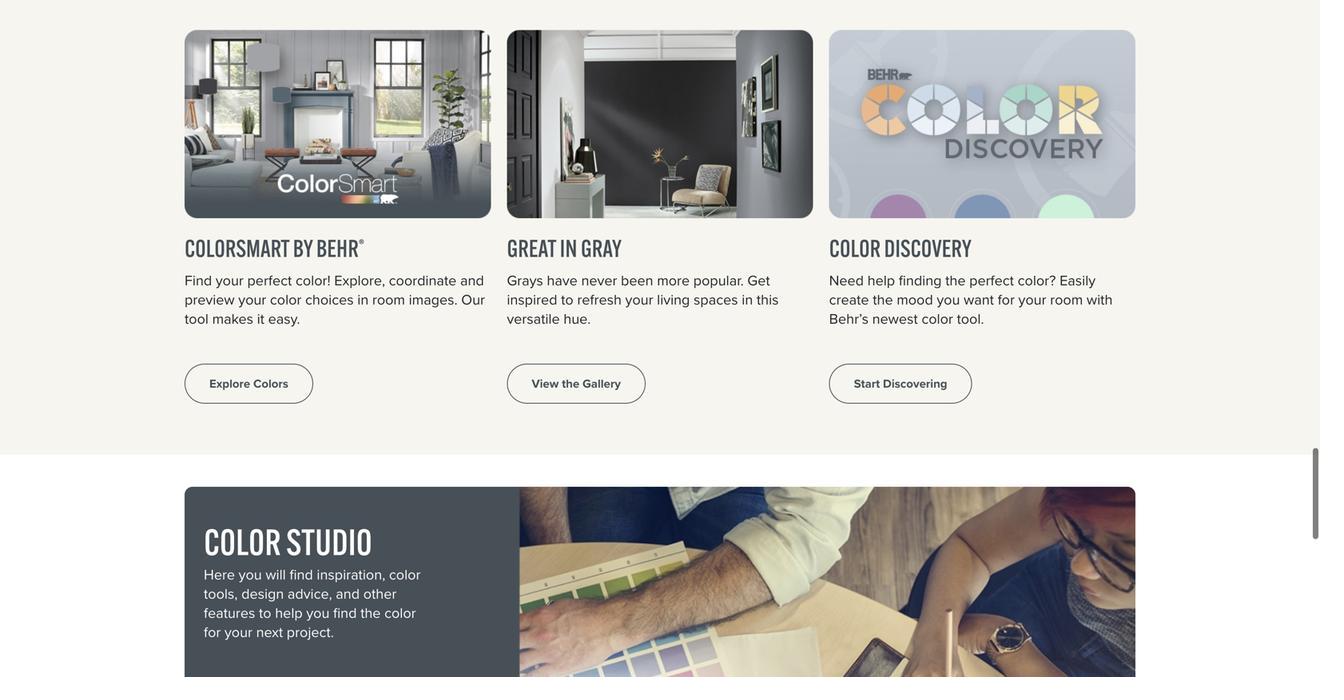Task type: vqa. For each thing, say whether or not it's contained in the screenshot.
the expert,
no



Task type: describe. For each thing, give the bounding box(es) containing it.
room inside color discovery need help finding the perfect color? easily create the mood you want for your room with behr's newest color tool.
[[1051, 289, 1084, 310]]

your inside color studio here you will find inspiration, color tools, design advice, and other features to help you find the color for your next project.
[[225, 622, 253, 643]]

behr
[[316, 233, 359, 263]]

great
[[507, 233, 557, 263]]

the left mood
[[873, 289, 894, 310]]

gray
[[581, 233, 622, 263]]

color right inspiration,
[[389, 564, 421, 585]]

find your perfect color! explore, coordinate and preview your color choices in room images. our tool makes it easy.
[[185, 270, 485, 330]]

your right 'find'
[[216, 270, 244, 291]]

start discovering
[[854, 375, 948, 392]]

discovering
[[884, 375, 948, 392]]

color?
[[1018, 270, 1057, 291]]

and inside find your perfect color! explore, coordinate and preview your color choices in room images. our tool makes it easy.
[[461, 270, 484, 291]]

room inside find your perfect color! explore, coordinate and preview your color choices in room images. our tool makes it easy.
[[372, 289, 405, 310]]

your left easy.
[[238, 289, 266, 310]]

help inside color discovery need help finding the perfect color? easily create the mood you want for your room with behr's newest color tool.
[[868, 270, 896, 291]]

the right finding
[[946, 270, 966, 291]]

tools,
[[204, 583, 238, 605]]

mood
[[897, 289, 934, 310]]

help inside color studio here you will find inspiration, color tools, design advice, and other features to help you find the color for your next project.
[[275, 603, 303, 624]]

color for studio
[[204, 520, 281, 565]]

popular.
[[694, 270, 744, 291]]

tool
[[185, 308, 209, 330]]

finding
[[899, 270, 942, 291]]

perfect inside color discovery need help finding the perfect color? easily create the mood you want for your room with behr's newest color tool.
[[970, 270, 1015, 291]]

perfect inside find your perfect color! explore, coordinate and preview your color choices in room images. our tool makes it easy.
[[247, 270, 292, 291]]

the inside color studio here you will find inspiration, color tools, design advice, and other features to help you find the color for your next project.
[[361, 603, 381, 624]]

for inside color studio here you will find inspiration, color tools, design advice, and other features to help you find the color for your next project.
[[204, 622, 221, 643]]

create
[[830, 289, 870, 310]]

color discovery graphic design image
[[830, 30, 1136, 218]]

tool.
[[957, 308, 985, 330]]

0 horizontal spatial you
[[239, 564, 262, 585]]

it
[[257, 308, 265, 330]]

in inside great in gray grays have never been more popular. get inspired to refresh your living spaces in this versatile hue.
[[742, 289, 753, 310]]

and inside color studio here you will find inspiration, color tools, design advice, and other features to help you find the color for your next project.
[[336, 583, 360, 605]]

your inside color discovery need help finding the perfect color? easily create the mood you want for your room with behr's newest color tool.
[[1019, 289, 1047, 310]]

find
[[185, 270, 212, 291]]

newest
[[873, 308, 918, 330]]

project.
[[287, 622, 334, 643]]

gray hallway and entryway image
[[507, 30, 814, 218]]

living
[[657, 289, 690, 310]]

grays
[[507, 270, 544, 291]]

images.
[[409, 289, 458, 310]]

hue.
[[564, 308, 591, 330]]

great in gray grays have never been more popular. get inspired to refresh your living spaces in this versatile hue.
[[507, 233, 779, 330]]

color inside color discovery need help finding the perfect color? easily create the mood you want for your room with behr's newest color tool.
[[922, 308, 954, 330]]

desktop image alt text image
[[518, 487, 1136, 677]]

to inside color studio here you will find inspiration, color tools, design advice, and other features to help you find the color for your next project.
[[259, 603, 272, 624]]

want
[[964, 289, 995, 310]]

explore,
[[334, 270, 385, 291]]

easy.
[[268, 308, 300, 330]]

inspiration,
[[317, 564, 386, 585]]



Task type: locate. For each thing, give the bounding box(es) containing it.
for inside color discovery need help finding the perfect color? easily create the mood you want for your room with behr's newest color tool.
[[998, 289, 1015, 310]]

room
[[372, 289, 405, 310], [1051, 289, 1084, 310]]

your left living
[[626, 289, 654, 310]]

to inside great in gray grays have never been more popular. get inspired to refresh your living spaces in this versatile hue.
[[561, 289, 574, 310]]

next
[[256, 622, 283, 643]]

1 horizontal spatial color
[[830, 233, 881, 263]]

to left refresh
[[561, 289, 574, 310]]

1 vertical spatial help
[[275, 603, 303, 624]]

1 vertical spatial and
[[336, 583, 360, 605]]

and
[[461, 270, 484, 291], [336, 583, 360, 605]]

1 perfect from the left
[[247, 270, 292, 291]]

inspired
[[507, 289, 558, 310]]

behr's
[[830, 308, 869, 330]]

1 horizontal spatial room
[[1051, 289, 1084, 310]]

color down inspiration,
[[385, 603, 416, 624]]

you inside color discovery need help finding the perfect color? easily create the mood you want for your room with behr's newest color tool.
[[937, 289, 961, 310]]

start discovering link
[[830, 364, 973, 404]]

versatile
[[507, 308, 560, 330]]

colors
[[253, 375, 289, 392]]

colorsmart by behr ®
[[185, 233, 365, 263]]

2 in from the left
[[742, 289, 753, 310]]

color
[[830, 233, 881, 263], [204, 520, 281, 565]]

our
[[462, 289, 485, 310]]

find right 'will'
[[290, 564, 313, 585]]

discovery
[[885, 233, 972, 263]]

in left this
[[742, 289, 753, 310]]

2 horizontal spatial you
[[937, 289, 961, 310]]

your left easily
[[1019, 289, 1047, 310]]

for
[[998, 289, 1015, 310], [204, 622, 221, 643]]

living room image with colorsmart logo image
[[185, 30, 491, 218]]

get
[[748, 270, 771, 291]]

your inside great in gray grays have never been more popular. get inspired to refresh your living spaces in this versatile hue.
[[626, 289, 654, 310]]

color up design
[[204, 520, 281, 565]]

1 horizontal spatial for
[[998, 289, 1015, 310]]

here
[[204, 564, 235, 585]]

you left 'will'
[[239, 564, 262, 585]]

you
[[937, 289, 961, 310], [239, 564, 262, 585], [307, 603, 330, 624]]

preview
[[185, 289, 235, 310]]

with
[[1087, 289, 1113, 310]]

0 horizontal spatial in
[[358, 289, 369, 310]]

perfect
[[247, 270, 292, 291], [970, 270, 1015, 291]]

help
[[868, 270, 896, 291], [275, 603, 303, 624]]

0 vertical spatial help
[[868, 270, 896, 291]]

color up the need
[[830, 233, 881, 263]]

1 horizontal spatial in
[[742, 289, 753, 310]]

color discovery need help finding the perfect color? easily create the mood you want for your room with behr's newest color tool.
[[830, 233, 1113, 330]]

view the gallery
[[532, 375, 621, 392]]

room left images. at the top
[[372, 289, 405, 310]]

more
[[657, 270, 690, 291]]

view the gallery link
[[507, 364, 646, 404]]

you down inspiration,
[[307, 603, 330, 624]]

1 room from the left
[[372, 289, 405, 310]]

spaces
[[694, 289, 739, 310]]

never
[[582, 270, 618, 291]]

color inside color studio here you will find inspiration, color tools, design advice, and other features to help you find the color for your next project.
[[204, 520, 281, 565]]

and right images. at the top
[[461, 270, 484, 291]]

2 vertical spatial you
[[307, 603, 330, 624]]

0 vertical spatial and
[[461, 270, 484, 291]]

studio
[[286, 520, 373, 565]]

0 horizontal spatial color
[[204, 520, 281, 565]]

will
[[266, 564, 286, 585]]

coordinate
[[389, 270, 457, 291]]

other
[[364, 583, 397, 605]]

1 vertical spatial to
[[259, 603, 272, 624]]

color!
[[296, 270, 331, 291]]

1 horizontal spatial you
[[307, 603, 330, 624]]

explore colors
[[209, 375, 289, 392]]

the
[[946, 270, 966, 291], [873, 289, 894, 310], [562, 375, 580, 392], [361, 603, 381, 624]]

0 horizontal spatial for
[[204, 622, 221, 643]]

in
[[560, 233, 578, 263]]

colorsmart
[[185, 233, 290, 263]]

perfect up tool.
[[970, 270, 1015, 291]]

and left other
[[336, 583, 360, 605]]

1 horizontal spatial help
[[868, 270, 896, 291]]

perfect down colorsmart by behr ®
[[247, 270, 292, 291]]

design
[[242, 583, 284, 605]]

0 horizontal spatial to
[[259, 603, 272, 624]]

1 horizontal spatial and
[[461, 270, 484, 291]]

easily
[[1060, 270, 1096, 291]]

makes
[[212, 308, 253, 330]]

view
[[532, 375, 559, 392]]

0 vertical spatial color
[[830, 233, 881, 263]]

2 room from the left
[[1051, 289, 1084, 310]]

the down inspiration,
[[361, 603, 381, 624]]

color right it
[[270, 289, 302, 310]]

explore
[[209, 375, 250, 392]]

1 horizontal spatial to
[[561, 289, 574, 310]]

color inside color discovery need help finding the perfect color? easily create the mood you want for your room with behr's newest color tool.
[[830, 233, 881, 263]]

find
[[290, 564, 313, 585], [333, 603, 357, 624]]

your
[[216, 270, 244, 291], [238, 289, 266, 310], [626, 289, 654, 310], [1019, 289, 1047, 310], [225, 622, 253, 643]]

0 vertical spatial you
[[937, 289, 961, 310]]

this
[[757, 289, 779, 310]]

color for discovery
[[830, 233, 881, 263]]

0 vertical spatial find
[[290, 564, 313, 585]]

gallery
[[583, 375, 621, 392]]

you left want
[[937, 289, 961, 310]]

to
[[561, 289, 574, 310], [259, 603, 272, 624]]

1 in from the left
[[358, 289, 369, 310]]

choices
[[305, 289, 354, 310]]

color inside find your perfect color! explore, coordinate and preview your color choices in room images. our tool makes it easy.
[[270, 289, 302, 310]]

explore colors link
[[185, 364, 313, 404]]

1 vertical spatial color
[[204, 520, 281, 565]]

your left next
[[225, 622, 253, 643]]

have
[[547, 270, 578, 291]]

1 vertical spatial find
[[333, 603, 357, 624]]

room left with on the top right
[[1051, 289, 1084, 310]]

0 horizontal spatial help
[[275, 603, 303, 624]]

0 vertical spatial for
[[998, 289, 1015, 310]]

to right features
[[259, 603, 272, 624]]

been
[[621, 270, 654, 291]]

find down inspiration,
[[333, 603, 357, 624]]

color
[[270, 289, 302, 310], [922, 308, 954, 330], [389, 564, 421, 585], [385, 603, 416, 624]]

need
[[830, 270, 864, 291]]

color studio here you will find inspiration, color tools, design advice, and other features to help you find the color for your next project.
[[204, 520, 421, 643]]

0 horizontal spatial and
[[336, 583, 360, 605]]

the right view
[[562, 375, 580, 392]]

1 horizontal spatial perfect
[[970, 270, 1015, 291]]

0 horizontal spatial find
[[290, 564, 313, 585]]

refresh
[[578, 289, 622, 310]]

1 vertical spatial for
[[204, 622, 221, 643]]

in right choices
[[358, 289, 369, 310]]

for down tools,
[[204, 622, 221, 643]]

for right want
[[998, 289, 1015, 310]]

1 vertical spatial you
[[239, 564, 262, 585]]

in
[[358, 289, 369, 310], [742, 289, 753, 310]]

features
[[204, 603, 255, 624]]

in inside find your perfect color! explore, coordinate and preview your color choices in room images. our tool makes it easy.
[[358, 289, 369, 310]]

®
[[359, 236, 365, 254]]

1 horizontal spatial find
[[333, 603, 357, 624]]

color left tool.
[[922, 308, 954, 330]]

0 horizontal spatial room
[[372, 289, 405, 310]]

start
[[854, 375, 880, 392]]

0 horizontal spatial perfect
[[247, 270, 292, 291]]

advice,
[[288, 583, 332, 605]]

2 perfect from the left
[[970, 270, 1015, 291]]

0 vertical spatial to
[[561, 289, 574, 310]]

by
[[293, 233, 313, 263]]



